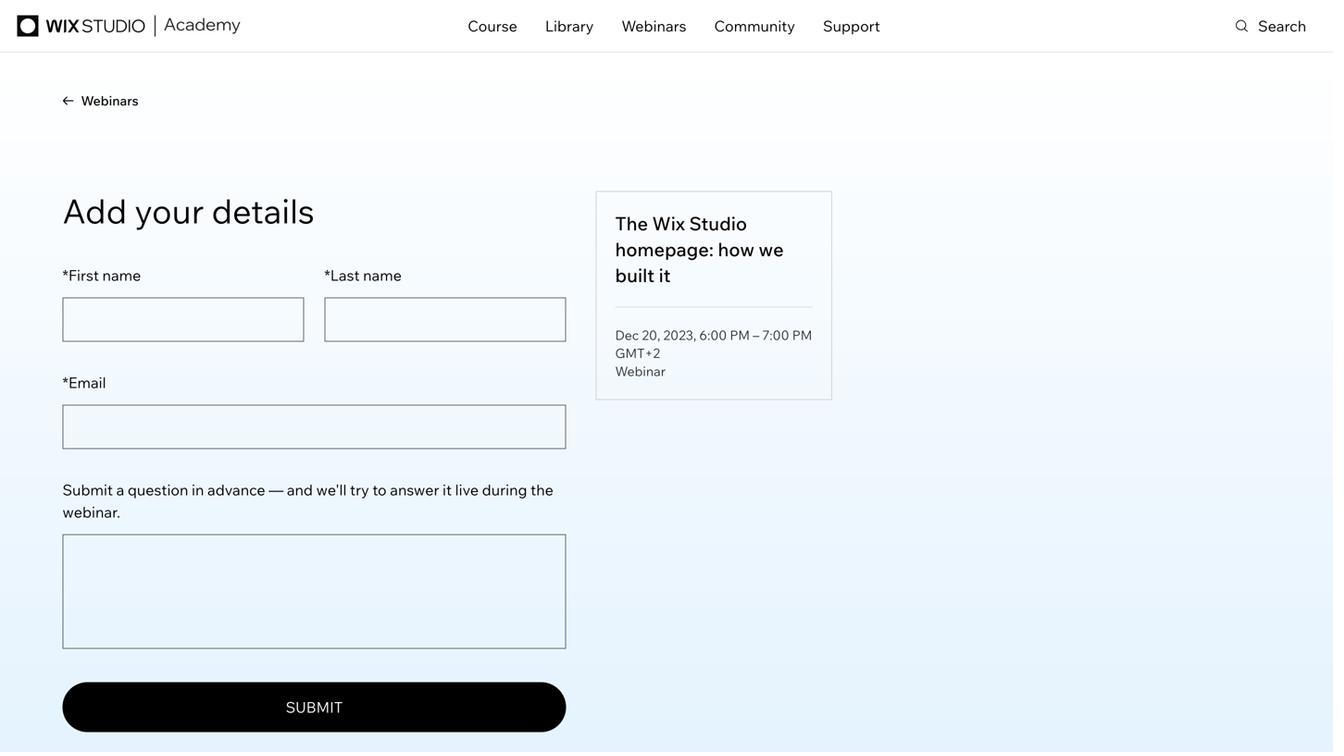 Task type: vqa. For each thing, say whether or not it's contained in the screenshot.
"Required First Name" element
yes



Task type: locate. For each thing, give the bounding box(es) containing it.
—
[[269, 481, 284, 500]]

* email
[[62, 374, 106, 392]]

in
[[192, 481, 204, 500]]

support
[[823, 17, 880, 35]]

1 vertical spatial it
[[443, 481, 452, 500]]

1 vertical spatial webinars link
[[63, 83, 150, 118]]

* for email
[[62, 374, 68, 392]]

webinars link
[[622, 8, 687, 44], [63, 83, 150, 118]]

webinars
[[622, 17, 687, 35], [81, 93, 139, 109]]

try
[[350, 481, 369, 500]]

it
[[659, 264, 671, 287], [443, 481, 452, 500]]

advance
[[207, 481, 265, 500]]

First name text field
[[62, 298, 304, 342]]

details
[[212, 190, 315, 232]]

0 horizontal spatial pm
[[730, 327, 750, 344]]

the wix studio homepage: how we built it
[[615, 212, 784, 287]]

–
[[753, 327, 760, 344]]

add
[[62, 190, 127, 232]]

wix studio academy logo image
[[163, 18, 242, 34], [164, 18, 240, 34]]

dec
[[615, 327, 639, 344]]

Search text field
[[1236, 0, 1334, 52]]

1 horizontal spatial webinars
[[622, 17, 687, 35]]

to
[[373, 481, 387, 500]]

homepage:
[[615, 238, 714, 261]]

1 horizontal spatial webinars link
[[622, 8, 687, 44]]

pm
[[730, 327, 750, 344], [792, 327, 813, 344]]

course link
[[468, 8, 518, 44]]

required first name element
[[62, 265, 304, 287]]

it down homepage:
[[659, 264, 671, 287]]

webinars inside webinars link
[[81, 93, 139, 109]]

webinar.
[[62, 503, 120, 522]]

name right 'first'
[[102, 266, 141, 285]]

name
[[102, 266, 141, 285], [363, 266, 402, 285]]

community
[[714, 17, 795, 35]]

* inside required email element
[[62, 374, 68, 392]]

pm right 7:00 at the right top
[[792, 327, 813, 344]]

0 horizontal spatial it
[[443, 481, 452, 500]]

name for * last name
[[363, 266, 402, 285]]

name for * first name
[[102, 266, 141, 285]]

0 vertical spatial it
[[659, 264, 671, 287]]

1 name from the left
[[102, 266, 141, 285]]

submit button
[[62, 683, 566, 733]]

submit
[[62, 481, 113, 500]]

required last name element
[[324, 265, 566, 287]]

name right the last
[[363, 266, 402, 285]]

pm left –
[[730, 327, 750, 344]]

7:00
[[763, 327, 790, 344]]

wix studio logo image
[[15, 15, 147, 37], [17, 15, 145, 37]]

* inside required last name element
[[324, 266, 330, 285]]

we
[[759, 238, 784, 261]]

6:00
[[700, 327, 727, 344]]

1 vertical spatial webinars
[[81, 93, 139, 109]]

1 horizontal spatial name
[[363, 266, 402, 285]]

dec 20, 2023, 6:00 pm – 7:00 pm gmt+2 webinar
[[615, 327, 813, 380]]

during
[[482, 481, 527, 500]]

it inside the submit a question in advance — and we'll try to answer it live during the webinar.
[[443, 481, 452, 500]]

*
[[62, 266, 68, 285], [324, 266, 330, 285], [62, 374, 68, 392]]

0 horizontal spatial name
[[102, 266, 141, 285]]

* inside required first name element
[[62, 266, 68, 285]]

it inside the wix studio homepage: how we built it
[[659, 264, 671, 287]]

submit a question in advance — and we'll try to answer it live during the webinar.
[[62, 481, 554, 522]]

1 horizontal spatial pm
[[792, 327, 813, 344]]

2 wix studio academy logo image from the left
[[164, 18, 240, 34]]

required email element
[[62, 372, 566, 394]]

2 name from the left
[[363, 266, 402, 285]]

0 horizontal spatial webinars
[[81, 93, 139, 109]]

1 horizontal spatial it
[[659, 264, 671, 287]]

0 vertical spatial webinars link
[[622, 8, 687, 44]]

0 vertical spatial webinars
[[622, 17, 687, 35]]

live
[[455, 481, 479, 500]]

it left live
[[443, 481, 452, 500]]

2023,
[[664, 327, 697, 344]]



Task type: describe. For each thing, give the bounding box(es) containing it.
gmt+2
[[615, 346, 660, 362]]

first
[[68, 266, 99, 285]]

library link
[[545, 8, 594, 44]]

webinar
[[615, 364, 666, 380]]

submit
[[286, 699, 343, 717]]

a
[[116, 481, 124, 500]]

your
[[135, 190, 204, 232]]

* last name
[[324, 266, 402, 285]]

last
[[330, 266, 360, 285]]

1 wix studio logo image from the left
[[15, 15, 147, 37]]

the
[[531, 481, 554, 500]]

how
[[718, 238, 755, 261]]

wix
[[652, 212, 685, 235]]

add your details
[[62, 190, 315, 232]]

1 pm from the left
[[730, 327, 750, 344]]

Submit a question in advance — and we'll try to answer it live during the webinar. text field
[[62, 535, 566, 650]]

1 wix studio academy logo image from the left
[[163, 18, 242, 34]]

course
[[468, 17, 518, 35]]

answer
[[390, 481, 439, 500]]

and
[[287, 481, 313, 500]]

support link
[[823, 8, 880, 44]]

email
[[68, 374, 106, 392]]

built
[[615, 264, 655, 287]]

question
[[128, 481, 188, 500]]

0 horizontal spatial webinars link
[[63, 83, 150, 118]]

library
[[545, 17, 594, 35]]

* first name
[[62, 266, 141, 285]]

we'll
[[316, 481, 347, 500]]

20,
[[642, 327, 661, 344]]

2 wix studio logo image from the left
[[17, 15, 145, 37]]

* for first
[[62, 266, 68, 285]]

Last name text field
[[324, 298, 566, 342]]

the
[[615, 212, 648, 235]]

2 pm from the left
[[792, 327, 813, 344]]

Email text field
[[62, 405, 566, 450]]

studio
[[690, 212, 747, 235]]

* for last
[[324, 266, 330, 285]]



